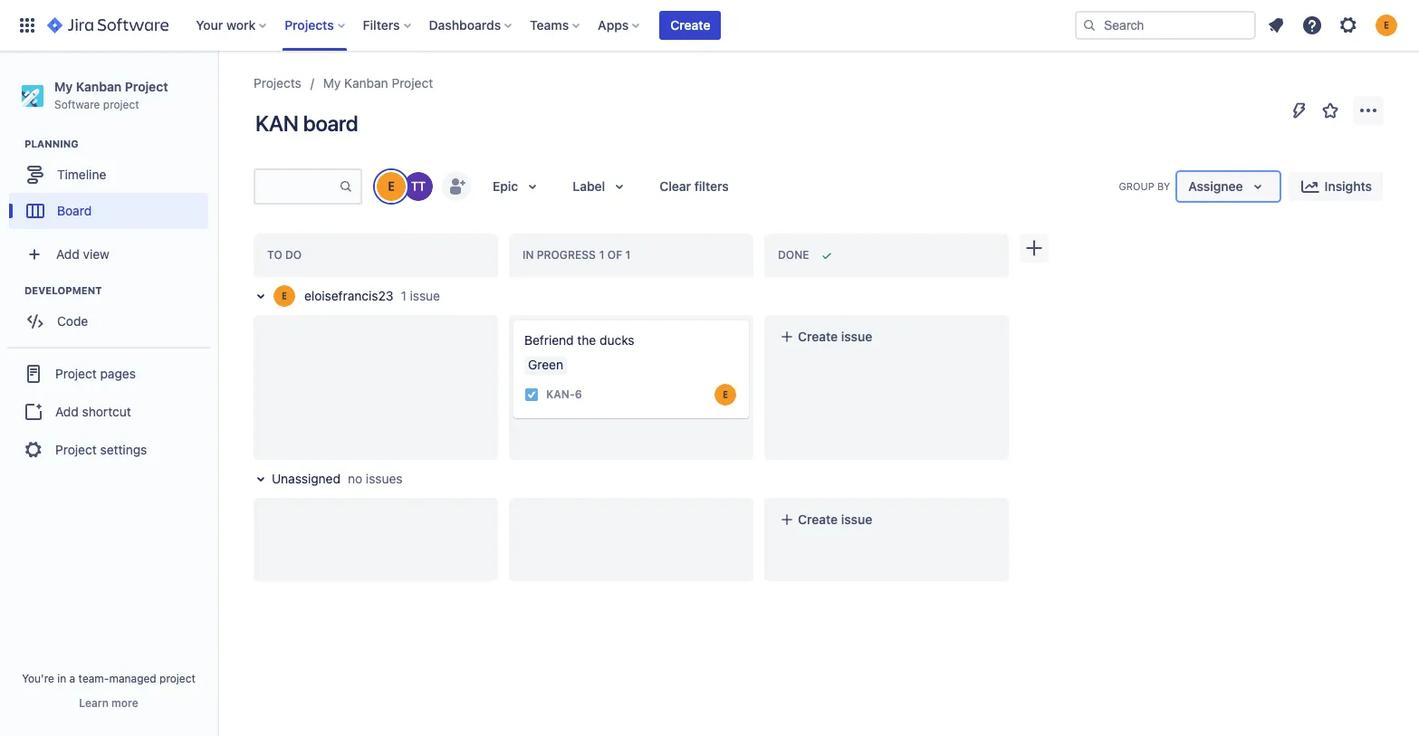 Task type: locate. For each thing, give the bounding box(es) containing it.
by
[[1157, 180, 1171, 192]]

befriend
[[524, 332, 574, 348]]

jira software image
[[47, 14, 169, 36], [47, 14, 169, 36]]

0 vertical spatial create issue button
[[769, 321, 1005, 353]]

add inside dropdown button
[[56, 246, 80, 262]]

1 horizontal spatial my
[[323, 75, 341, 91]]

create issue button for eloisefrancis23
[[769, 321, 1005, 353]]

projects
[[285, 17, 334, 33], [254, 75, 301, 91]]

learn
[[79, 697, 109, 710]]

kanban up board
[[344, 75, 388, 91]]

add
[[56, 246, 80, 262], [55, 404, 79, 419]]

kanban up software at the top left of the page
[[76, 79, 122, 94]]

create issue
[[798, 329, 873, 344], [543, 430, 617, 446], [798, 512, 873, 527]]

create issue button
[[769, 321, 1005, 353], [514, 422, 749, 455], [769, 504, 1005, 536]]

my up software at the top left of the page
[[54, 79, 73, 94]]

0 horizontal spatial project
[[103, 98, 139, 111]]

your work button
[[190, 11, 274, 40]]

dashboards button
[[424, 11, 519, 40]]

add shortcut button
[[7, 394, 210, 430]]

my kanban project
[[323, 75, 433, 91]]

6
[[575, 388, 582, 402]]

dashboards
[[429, 17, 501, 33]]

planning image
[[3, 133, 24, 155]]

projects link
[[254, 72, 301, 94]]

kan board
[[255, 111, 358, 136]]

my
[[323, 75, 341, 91], [54, 79, 73, 94]]

add inside button
[[55, 404, 79, 419]]

assignee button
[[1178, 172, 1280, 201]]

clear
[[660, 178, 691, 194]]

create issue for no issues
[[798, 512, 873, 527]]

project right managed
[[159, 672, 196, 686]]

my for my kanban project software project
[[54, 79, 73, 94]]

0 vertical spatial projects
[[285, 17, 334, 33]]

kanban
[[344, 75, 388, 91], [76, 79, 122, 94]]

projects for projects 'link'
[[254, 75, 301, 91]]

add for add shortcut
[[55, 404, 79, 419]]

software
[[54, 98, 100, 111]]

add view button
[[11, 237, 207, 273]]

2 vertical spatial create issue
[[798, 512, 873, 527]]

insights button
[[1289, 172, 1383, 201]]

automations menu button icon image
[[1289, 99, 1311, 121]]

eloisefrancis23 1 issue
[[304, 288, 440, 303]]

filters button
[[357, 11, 418, 40]]

learn more button
[[79, 697, 138, 711]]

learn more
[[79, 697, 138, 710]]

add left the view
[[56, 246, 80, 262]]

your work
[[196, 17, 256, 33]]

in
[[523, 248, 534, 262]]

my for my kanban project
[[323, 75, 341, 91]]

1 horizontal spatial kanban
[[344, 75, 388, 91]]

team-
[[78, 672, 109, 686]]

my inside my kanban project software project
[[54, 79, 73, 94]]

1 vertical spatial project
[[159, 672, 196, 686]]

my kanban project link
[[323, 72, 433, 94]]

progress
[[537, 248, 596, 262]]

create button
[[660, 11, 721, 40]]

0 horizontal spatial my
[[54, 79, 73, 94]]

settings image
[[1338, 14, 1360, 36]]

0 horizontal spatial kanban
[[76, 79, 122, 94]]

unassigned no issues
[[272, 471, 403, 486]]

create
[[671, 17, 711, 33], [798, 329, 838, 344], [543, 430, 583, 446], [798, 512, 838, 527]]

in progress
[[523, 248, 596, 262]]

project settings
[[55, 442, 147, 457]]

banner
[[0, 0, 1419, 51]]

1
[[401, 288, 407, 303]]

projects inside dropdown button
[[285, 17, 334, 33]]

project down filters dropdown button
[[392, 75, 433, 91]]

banner containing your work
[[0, 0, 1419, 51]]

add for add view
[[56, 246, 80, 262]]

group
[[7, 347, 210, 476]]

clear filters
[[660, 178, 729, 194]]

code
[[57, 313, 88, 329]]

0 vertical spatial project
[[103, 98, 139, 111]]

project
[[103, 98, 139, 111], [159, 672, 196, 686]]

filters
[[695, 178, 729, 194]]

my kanban project software project
[[54, 79, 168, 111]]

2 vertical spatial create issue button
[[769, 504, 1005, 536]]

group by
[[1119, 180, 1171, 192]]

1 vertical spatial add
[[55, 404, 79, 419]]

project right software at the top left of the page
[[103, 98, 139, 111]]

0 vertical spatial add
[[56, 246, 80, 262]]

kanban inside my kanban project software project
[[76, 79, 122, 94]]

kan-6
[[546, 388, 582, 402]]

project
[[392, 75, 433, 91], [125, 79, 168, 94], [55, 366, 97, 381], [55, 442, 97, 457]]

of
[[605, 248, 625, 262]]

projects up kan at the left
[[254, 75, 301, 91]]

Search field
[[1075, 11, 1256, 40]]

projects up projects 'link'
[[285, 17, 334, 33]]

group
[[1119, 180, 1155, 192]]

issue
[[410, 288, 440, 303], [841, 329, 873, 344], [586, 430, 617, 446], [841, 512, 873, 527]]

project inside my kanban project software project
[[103, 98, 139, 111]]

you're in a team-managed project
[[22, 672, 196, 686]]

star kan board image
[[1320, 100, 1342, 121]]

planning group
[[9, 137, 216, 235]]

project left "sidebar navigation" image
[[125, 79, 168, 94]]

1 vertical spatial projects
[[254, 75, 301, 91]]

timeline
[[57, 166, 106, 182]]

add left shortcut
[[55, 404, 79, 419]]

my up board
[[323, 75, 341, 91]]

0 vertical spatial create issue
[[798, 329, 873, 344]]

issues
[[366, 471, 403, 486]]

1 horizontal spatial project
[[159, 672, 196, 686]]



Task type: describe. For each thing, give the bounding box(es) containing it.
insights
[[1325, 178, 1372, 194]]

project inside my kanban project software project
[[125, 79, 168, 94]]

filters
[[363, 17, 400, 33]]

add shortcut
[[55, 404, 131, 419]]

1 vertical spatial create issue
[[543, 430, 617, 446]]

projects button
[[279, 11, 352, 40]]

settings
[[100, 442, 147, 457]]

planning
[[24, 138, 79, 150]]

managed
[[109, 672, 156, 686]]

kan-6 link
[[546, 387, 582, 403]]

eloisefrancis23
[[304, 288, 394, 303]]

apps
[[598, 17, 629, 33]]

pages
[[100, 366, 136, 381]]

create issue for eloisefrancis23
[[798, 329, 873, 344]]

in progress element
[[523, 248, 634, 262]]

board
[[57, 203, 92, 218]]

insights image
[[1300, 176, 1321, 197]]

add view
[[56, 246, 109, 262]]

shortcut
[[82, 404, 131, 419]]

project settings link
[[7, 430, 210, 470]]

more
[[111, 697, 138, 710]]

help image
[[1302, 14, 1323, 36]]

search image
[[1082, 18, 1097, 33]]

done
[[778, 248, 809, 262]]

ducks
[[600, 332, 635, 348]]

project pages
[[55, 366, 136, 381]]

kan
[[255, 111, 299, 136]]

task image
[[524, 388, 539, 402]]

eloisefrancis23 image
[[377, 172, 406, 201]]

development image
[[3, 280, 24, 302]]

board
[[303, 111, 358, 136]]

you're
[[22, 672, 54, 686]]

more image
[[1358, 100, 1380, 121]]

your profile and settings image
[[1376, 14, 1398, 36]]

1 vertical spatial create issue button
[[514, 422, 749, 455]]

a
[[69, 672, 75, 686]]

development group
[[9, 284, 216, 345]]

board link
[[9, 193, 208, 229]]

projects for projects dropdown button
[[285, 17, 334, 33]]

do
[[285, 248, 302, 262]]

project pages link
[[7, 354, 210, 394]]

befriend the ducks
[[524, 332, 635, 348]]

Search this board text field
[[255, 170, 339, 203]]

create inside button
[[671, 17, 711, 33]]

project down add shortcut
[[55, 442, 97, 457]]

timeline link
[[9, 157, 208, 193]]

development
[[24, 285, 102, 296]]

to
[[267, 248, 282, 262]]

the
[[577, 332, 596, 348]]

kanban for my kanban project
[[344, 75, 388, 91]]

kan-
[[546, 388, 575, 402]]

assignee
[[1189, 178, 1243, 194]]

no
[[348, 471, 362, 486]]

apps button
[[593, 11, 647, 40]]

terry turtle image
[[404, 172, 433, 201]]

group containing project pages
[[7, 347, 210, 476]]

assignee: eloisefrancis23 image
[[715, 384, 736, 406]]

work
[[226, 17, 256, 33]]

unassigned
[[272, 471, 341, 486]]

in
[[57, 672, 66, 686]]

sidebar navigation image
[[197, 72, 237, 109]]

code link
[[9, 304, 208, 340]]

view
[[83, 246, 109, 262]]

create column image
[[1024, 237, 1045, 259]]

clear filters button
[[649, 172, 740, 201]]

teams
[[530, 17, 569, 33]]

teams button
[[525, 11, 587, 40]]

your
[[196, 17, 223, 33]]

project up add shortcut
[[55, 366, 97, 381]]

kanban for my kanban project software project
[[76, 79, 122, 94]]

to do
[[267, 248, 302, 262]]

primary element
[[11, 0, 1075, 51]]

appswitcher icon image
[[16, 14, 38, 36]]

create issue button for no issues
[[769, 504, 1005, 536]]

add people image
[[446, 176, 467, 197]]

notifications image
[[1265, 14, 1287, 36]]



Task type: vqa. For each thing, say whether or not it's contained in the screenshot.
STAR MY KANBAN PROJECT icon
no



